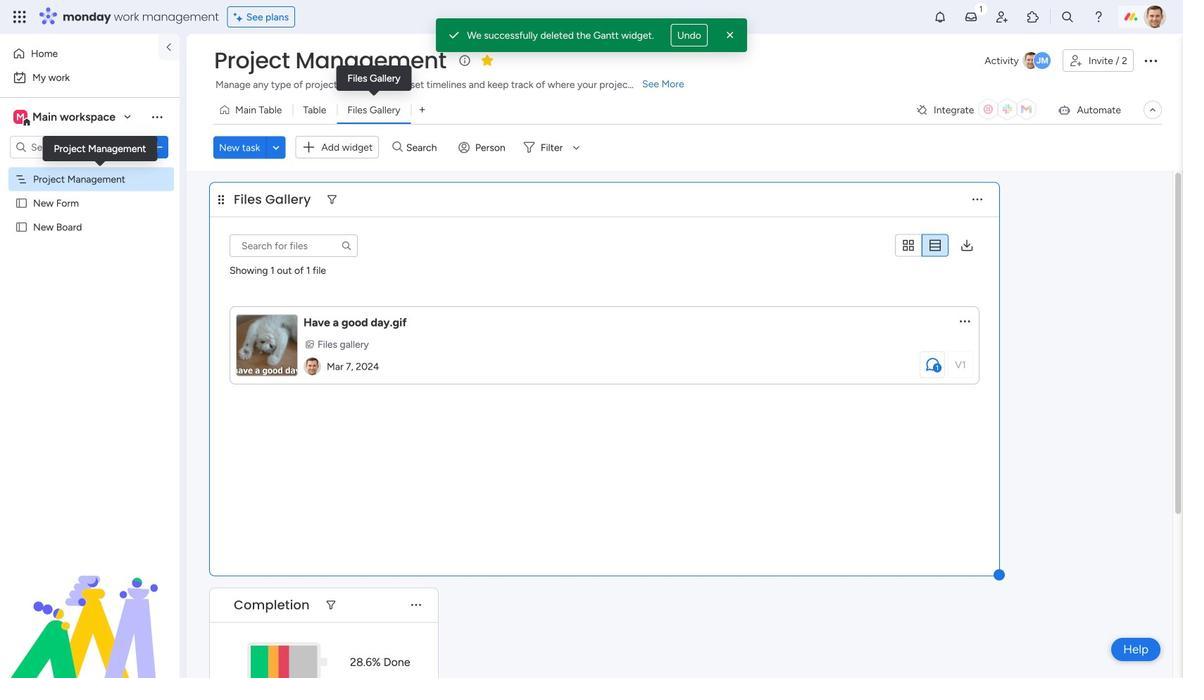 Task type: vqa. For each thing, say whether or not it's contained in the screenshot.
2nd 'star' icon
no



Task type: locate. For each thing, give the bounding box(es) containing it.
options image
[[1143, 52, 1160, 69], [150, 140, 164, 154]]

list box
[[0, 165, 180, 429]]

0 vertical spatial option
[[8, 42, 150, 65]]

workspace options image
[[150, 110, 164, 124]]

1 vertical spatial options image
[[150, 140, 164, 154]]

2 vertical spatial option
[[0, 167, 180, 169]]

1 vertical spatial option
[[8, 66, 171, 89]]

alert
[[436, 18, 747, 52]]

more dots image
[[973, 195, 983, 205]]

monday marketplace image
[[1027, 10, 1041, 24]]

v2 search image
[[393, 140, 403, 155]]

0 vertical spatial public board image
[[15, 197, 28, 210]]

workspace selection element
[[13, 109, 118, 127]]

options image down terry turtle image
[[1143, 52, 1160, 69]]

None field
[[211, 46, 450, 75], [230, 191, 315, 209], [230, 597, 313, 615], [211, 46, 450, 75], [230, 191, 315, 209], [230, 597, 313, 615]]

public board image
[[15, 197, 28, 210], [15, 221, 28, 234]]

show board description image
[[457, 54, 473, 68]]

2 public board image from the top
[[15, 221, 28, 234]]

1 vertical spatial public board image
[[15, 221, 28, 234]]

workspace image
[[13, 109, 27, 125]]

search image
[[341, 240, 352, 251]]

options image down workspace options icon
[[150, 140, 164, 154]]

0 horizontal spatial options image
[[150, 140, 164, 154]]

1 horizontal spatial options image
[[1143, 52, 1160, 69]]

1 public board image from the top
[[15, 197, 28, 210]]

help image
[[1092, 10, 1106, 24]]

main content
[[187, 171, 1184, 679]]

lottie animation image
[[0, 536, 180, 679]]

option
[[8, 42, 150, 65], [8, 66, 171, 89], [0, 167, 180, 169]]

Search for files search field
[[230, 234, 358, 257]]

remove from favorites image
[[480, 53, 495, 67]]

0 vertical spatial options image
[[1143, 52, 1160, 69]]

lottie animation element
[[0, 536, 180, 679]]

angle down image
[[273, 142, 280, 153]]

None search field
[[230, 234, 358, 257]]

notifications image
[[934, 10, 948, 24]]

Search in workspace field
[[30, 139, 118, 155]]

dapulse drag handle 3 image
[[218, 195, 224, 205]]



Task type: describe. For each thing, give the bounding box(es) containing it.
close image
[[724, 28, 738, 42]]

Search field
[[403, 138, 445, 157]]

select product image
[[13, 10, 27, 24]]

download image
[[960, 239, 975, 253]]

update feed image
[[965, 10, 979, 24]]

search everything image
[[1061, 10, 1075, 24]]

add view image
[[420, 105, 425, 115]]

collapse board header image
[[1148, 104, 1159, 116]]

see plans image
[[234, 9, 246, 25]]

gallery layout group
[[896, 234, 949, 257]]

arrow down image
[[568, 139, 585, 156]]

more dots image
[[412, 601, 421, 611]]

terry turtle image
[[1144, 6, 1167, 28]]

1 image
[[975, 1, 988, 17]]

invite members image
[[996, 10, 1010, 24]]



